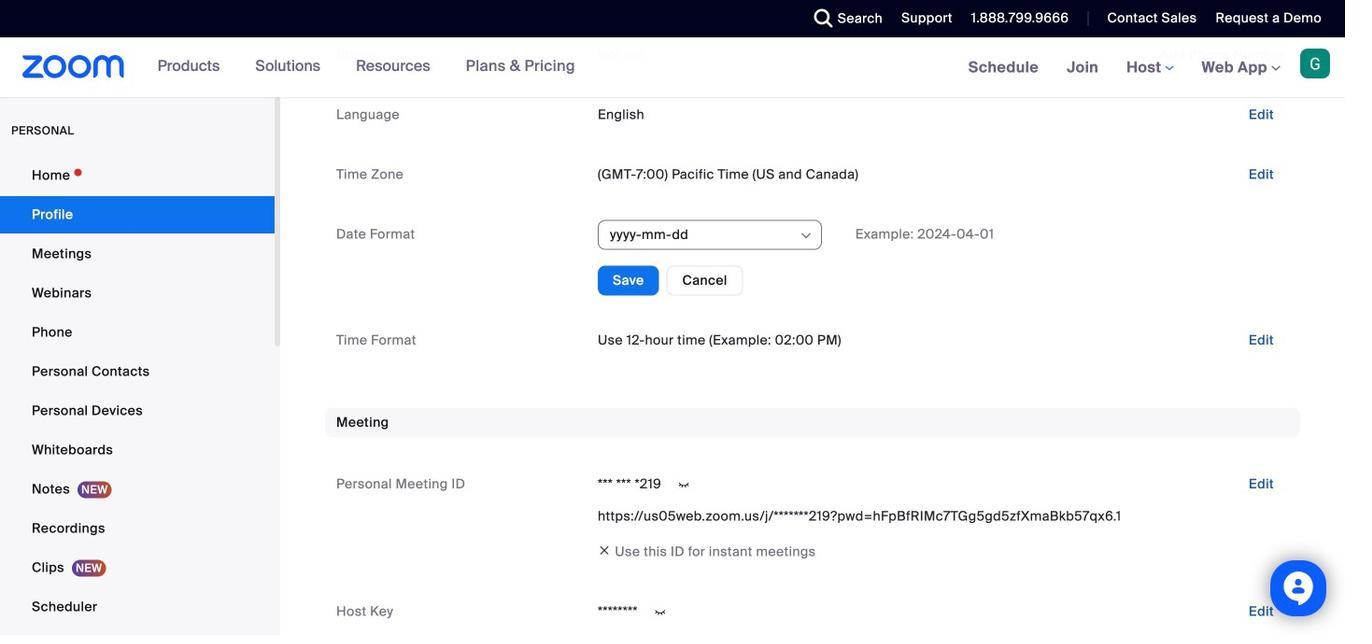 Task type: vqa. For each thing, say whether or not it's contained in the screenshot.
footer
no



Task type: describe. For each thing, give the bounding box(es) containing it.
show personal meeting id image
[[669, 476, 699, 493]]

zoom logo image
[[22, 55, 125, 78]]

profile picture image
[[1300, 49, 1330, 78]]

product information navigation
[[143, 37, 589, 97]]

meetings navigation
[[954, 37, 1345, 99]]

show host key image
[[645, 604, 675, 621]]



Task type: locate. For each thing, give the bounding box(es) containing it.
personal menu menu
[[0, 157, 275, 635]]

banner
[[0, 37, 1345, 99]]



